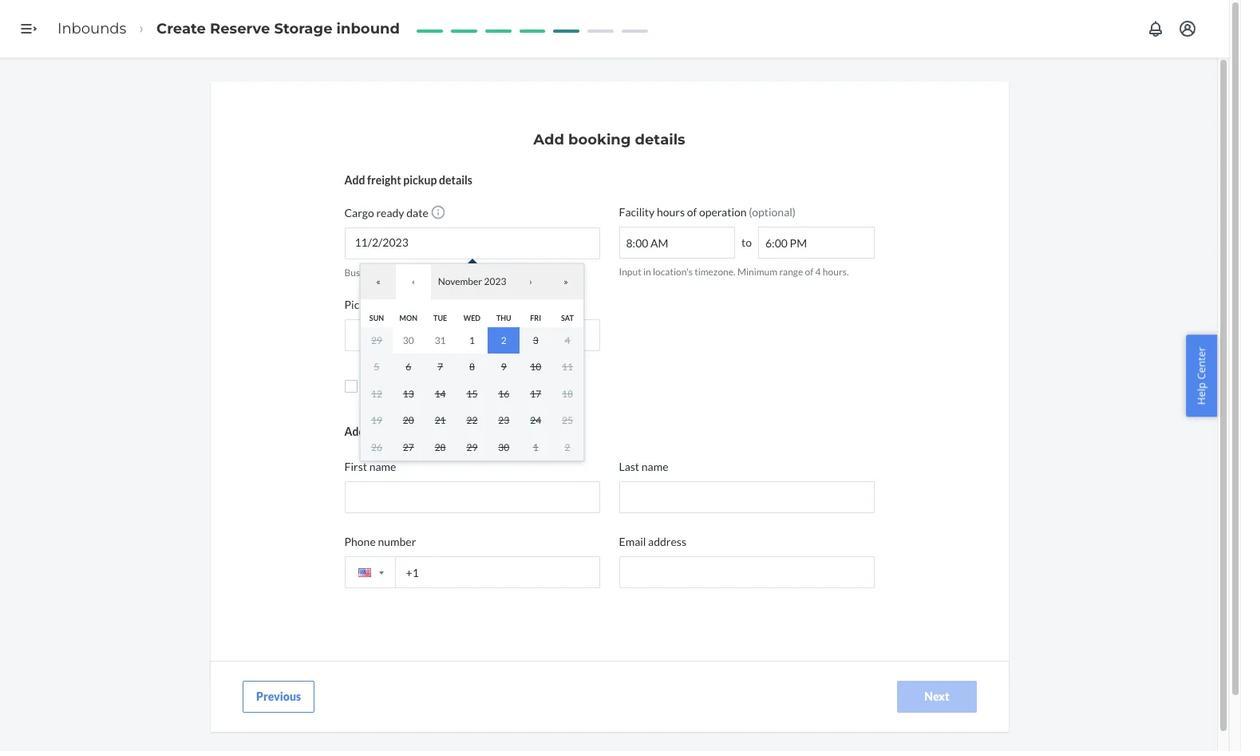 Task type: vqa. For each thing, say whether or not it's contained in the screenshot.
Center at the right
yes



Task type: locate. For each thing, give the bounding box(es) containing it.
11
[[562, 361, 573, 373]]

name for last name
[[642, 460, 669, 473]]

6
[[406, 361, 411, 373]]

1 horizontal spatial 4
[[815, 266, 821, 278]]

operation
[[699, 205, 747, 219]]

28 button
[[424, 434, 456, 461]]

input in location's timezone. minimum range of 4 hours.
[[619, 266, 849, 278]]

add freight scheduling contact details
[[344, 425, 532, 438]]

add for add freight pickup details
[[344, 173, 365, 187]]

name right last
[[642, 460, 669, 473]]

2 horizontal spatial details
[[635, 131, 685, 148]]

facility hours of operation (optional)
[[619, 205, 796, 219]]

1 horizontal spatial details
[[499, 425, 532, 438]]

date
[[406, 206, 428, 220]]

1 down the 24 button
[[533, 441, 539, 453]]

of
[[687, 205, 697, 219], [805, 266, 814, 278]]

1 horizontal spatial name
[[642, 460, 669, 473]]

0 horizontal spatial name
[[369, 460, 396, 473]]

number
[[378, 535, 416, 549]]

details up november 30, 2023 element
[[499, 425, 532, 438]]

1
[[469, 334, 475, 346], [533, 441, 539, 453]]

create
[[157, 20, 206, 37]]

1 freight from the top
[[367, 173, 401, 187]]

0 horizontal spatial (optional)
[[486, 298, 535, 311]]

1 for november 1, 2023 element
[[469, 334, 475, 346]]

inbounds link
[[57, 20, 126, 37]]

0 horizontal spatial 1 button
[[456, 327, 488, 354]]

24 button
[[520, 407, 552, 434]]

location's
[[653, 266, 693, 278]]

0 vertical spatial 30
[[403, 334, 414, 346]]

1 name from the left
[[369, 460, 396, 473]]

saturday element
[[561, 313, 574, 322]]

november 13, 2023 element
[[403, 388, 414, 400]]

2 vertical spatial add
[[344, 425, 365, 438]]

2 for november 2, 2023 element
[[501, 334, 507, 346]]

ready
[[376, 206, 404, 220]]

4 down sat
[[565, 334, 570, 346]]

november 4, 2023 element
[[565, 334, 570, 346]]

november 8, 2023 element
[[469, 361, 475, 373]]

2 down thursday element
[[501, 334, 507, 346]]

details right pickup
[[439, 173, 473, 187]]

1 vertical spatial 29 button
[[456, 434, 488, 461]]

21 button
[[424, 407, 456, 434]]

1 vertical spatial 1 button
[[520, 434, 552, 461]]

october 29, 2023 element
[[371, 334, 382, 346]]

4 left hours.
[[815, 266, 821, 278]]

freight up 26
[[367, 425, 401, 438]]

0 horizontal spatial 29
[[371, 334, 382, 346]]

1 horizontal spatial 30
[[498, 441, 509, 453]]

days
[[383, 267, 402, 279]]

4 inside button
[[565, 334, 570, 346]]

0 vertical spatial 29 button
[[361, 327, 393, 354]]

add left 19
[[344, 425, 365, 438]]

2 name from the left
[[642, 460, 669, 473]]

1 button
[[456, 327, 488, 354], [520, 434, 552, 461]]

29 down contact
[[467, 441, 478, 453]]

18
[[562, 388, 573, 400]]

freight for scheduling
[[367, 425, 401, 438]]

0 vertical spatial 29
[[371, 334, 382, 346]]

thursday element
[[496, 313, 511, 322]]

liftgate required
[[364, 379, 446, 393]]

16
[[498, 388, 509, 400]]

address
[[648, 535, 686, 549]]

1 button down november 24, 2023 element
[[520, 434, 552, 461]]

15
[[467, 388, 478, 400]]

0 horizontal spatial 30
[[403, 334, 414, 346]]

« button
[[361, 264, 396, 299]]

29
[[371, 334, 382, 346], [467, 441, 478, 453]]

0 vertical spatial freight
[[367, 173, 401, 187]]

2 button
[[488, 327, 520, 354], [552, 434, 583, 461]]

3
[[533, 334, 539, 346]]

fri
[[530, 313, 541, 322]]

5
[[374, 361, 379, 373]]

name
[[369, 460, 396, 473], [642, 460, 669, 473]]

november 11, 2023 element
[[562, 361, 573, 373]]

18 button
[[552, 380, 583, 407]]

(optional)
[[749, 205, 796, 219], [486, 298, 535, 311]]

29 button
[[361, 327, 393, 354], [456, 434, 488, 461]]

› button
[[513, 264, 548, 299]]

1 vertical spatial 1
[[533, 441, 539, 453]]

0 vertical spatial 1
[[469, 334, 475, 346]]

add
[[533, 131, 564, 148], [344, 173, 365, 187], [344, 425, 365, 438]]

november 20, 2023 element
[[403, 414, 414, 426]]

1 horizontal spatial 30 button
[[488, 434, 520, 461]]

2 down the 25 button
[[565, 441, 570, 453]]

december 2, 2023 element
[[565, 441, 570, 453]]

27
[[403, 441, 414, 453]]

november 25, 2023 element
[[562, 414, 573, 426]]

inbound
[[337, 20, 400, 37]]

0 horizontal spatial 4
[[565, 334, 570, 346]]

0 horizontal spatial details
[[439, 173, 473, 187]]

1 horizontal spatial 2
[[565, 441, 570, 453]]

1 vertical spatial add
[[344, 173, 365, 187]]

23 button
[[488, 407, 520, 434]]

0 horizontal spatial 30 button
[[393, 327, 424, 354]]

1 vertical spatial 30
[[498, 441, 509, 453]]

1 vertical spatial 30 button
[[488, 434, 520, 461]]

14
[[435, 388, 446, 400]]

pickup
[[403, 173, 437, 187]]

1 vertical spatial 2
[[565, 441, 570, 453]]

29 for october 29, 2023 "element"
[[371, 334, 382, 346]]

22 button
[[456, 407, 488, 434]]

2 vertical spatial details
[[499, 425, 532, 438]]

3 button
[[520, 327, 552, 354]]

30 button
[[393, 327, 424, 354], [488, 434, 520, 461]]

phone
[[344, 535, 376, 549]]

wed
[[464, 313, 481, 322]]

1 down wed
[[469, 334, 475, 346]]

4
[[815, 266, 821, 278], [565, 334, 570, 346]]

add booking details
[[533, 131, 685, 148]]

november 29, 2023 element
[[467, 441, 478, 453]]

0 vertical spatial 2 button
[[488, 327, 520, 354]]

create reserve storage inbound
[[157, 20, 400, 37]]

14 button
[[424, 380, 456, 407]]

add for add booking details
[[533, 131, 564, 148]]

wednesday element
[[464, 313, 481, 322]]

29 button down the sunday element
[[361, 327, 393, 354]]

of right range on the right
[[805, 266, 814, 278]]

1 button down wednesday element
[[456, 327, 488, 354]]

30 down '23' button
[[498, 441, 509, 453]]

1 vertical spatial (optional)
[[486, 298, 535, 311]]

add left booking at the top
[[533, 131, 564, 148]]

november 12, 2023 element
[[371, 388, 382, 400]]

details right booking at the top
[[635, 131, 685, 148]]

30 button down the monday element
[[393, 327, 424, 354]]

0 horizontal spatial 2
[[501, 334, 507, 346]]

29 down the sunday element
[[371, 334, 382, 346]]

1 horizontal spatial 1
[[533, 441, 539, 453]]

2 for december 2, 2023 element
[[565, 441, 570, 453]]

november 1, 2023 element
[[469, 334, 475, 346]]

1 vertical spatial of
[[805, 266, 814, 278]]

27 button
[[393, 434, 424, 461]]

tuesday element
[[434, 313, 447, 322]]

1 horizontal spatial of
[[805, 266, 814, 278]]

november 15, 2023 element
[[467, 388, 478, 400]]

open account menu image
[[1178, 19, 1197, 38]]

1 vertical spatial 4
[[565, 334, 570, 346]]

0 horizontal spatial 1
[[469, 334, 475, 346]]

november 14, 2023 element
[[435, 388, 446, 400]]

november 24, 2023 element
[[530, 414, 541, 426]]

contact
[[459, 425, 497, 438]]

cargo ready date
[[344, 206, 428, 220]]

freight up cargo ready date
[[367, 173, 401, 187]]

add for add freight scheduling contact details
[[344, 425, 365, 438]]

7 button
[[424, 354, 456, 380]]

of right hours
[[687, 205, 697, 219]]

21
[[435, 414, 446, 426]]

name down 26
[[369, 460, 396, 473]]

0 vertical spatial (optional)
[[749, 205, 796, 219]]

add up cargo
[[344, 173, 365, 187]]

0 vertical spatial 1 button
[[456, 327, 488, 354]]

1 horizontal spatial 29
[[467, 441, 478, 453]]

None checkbox
[[344, 380, 357, 392]]

1 vertical spatial 29
[[467, 441, 478, 453]]

november 30, 2023 element
[[498, 441, 509, 453]]

1 vertical spatial freight
[[367, 425, 401, 438]]

0 horizontal spatial 29 button
[[361, 327, 393, 354]]

thu
[[496, 313, 511, 322]]

facility
[[619, 205, 655, 219]]

2 button down 25
[[552, 434, 583, 461]]

1 vertical spatial 2 button
[[552, 434, 583, 461]]

None text field
[[619, 227, 735, 259], [758, 227, 874, 259], [344, 319, 600, 351], [344, 481, 600, 513], [619, 481, 874, 513], [619, 227, 735, 259], [758, 227, 874, 259], [344, 319, 600, 351], [344, 481, 600, 513], [619, 481, 874, 513]]

0 vertical spatial add
[[533, 131, 564, 148]]

(optional) up thu
[[486, 298, 535, 311]]

november 22, 2023 element
[[467, 414, 478, 426]]

31
[[435, 334, 446, 346]]

tooltip
[[360, 263, 584, 461]]

(optional) right operation
[[749, 205, 796, 219]]

freight for pickup
[[367, 173, 401, 187]]

28
[[435, 441, 446, 453]]

0 vertical spatial 2
[[501, 334, 507, 346]]

2 button down thursday element
[[488, 327, 520, 354]]

inbounds
[[57, 20, 126, 37]]

booking
[[568, 131, 631, 148]]

30 button down november 23, 2023 element
[[488, 434, 520, 461]]

2 freight from the top
[[367, 425, 401, 438]]

0 vertical spatial details
[[635, 131, 685, 148]]

email
[[619, 535, 646, 549]]

1 horizontal spatial 2 button
[[552, 434, 583, 461]]

november 2023 button
[[431, 264, 513, 299]]

30 down the monday element
[[403, 334, 414, 346]]

0 vertical spatial of
[[687, 205, 697, 219]]

details
[[635, 131, 685, 148], [439, 173, 473, 187], [499, 425, 532, 438]]

29 button down november 22, 2023 element
[[456, 434, 488, 461]]

2023
[[484, 276, 506, 288]]

»
[[564, 276, 568, 288]]

None text field
[[619, 556, 874, 588]]



Task type: describe. For each thing, give the bounding box(es) containing it.
12
[[371, 388, 382, 400]]

november 3, 2023 element
[[533, 334, 539, 346]]

8
[[469, 361, 475, 373]]

minimum
[[737, 266, 778, 278]]

november 27, 2023 element
[[403, 441, 414, 453]]

7
[[438, 361, 443, 373]]

last
[[619, 460, 639, 473]]

1 horizontal spatial 1 button
[[520, 434, 552, 461]]

friday element
[[530, 313, 541, 322]]

november 2023
[[438, 276, 506, 288]]

november 17, 2023 element
[[530, 388, 541, 400]]

previous button
[[242, 681, 314, 713]]

11/2/2023
[[355, 235, 409, 249]]

1 horizontal spatial (optional)
[[749, 205, 796, 219]]

open navigation image
[[19, 19, 38, 38]]

november 19, 2023 element
[[371, 414, 382, 426]]

12 button
[[361, 380, 393, 407]]

0 vertical spatial 4
[[815, 266, 821, 278]]

november 7, 2023 element
[[438, 361, 443, 373]]

breadcrumbs navigation
[[45, 5, 413, 52]]

19 button
[[361, 407, 393, 434]]

13 button
[[393, 380, 424, 407]]

›
[[529, 276, 532, 288]]

center
[[1195, 347, 1209, 379]]

24
[[530, 414, 541, 426]]

19
[[371, 414, 382, 426]]

november 16, 2023 element
[[498, 388, 509, 400]]

0 vertical spatial 30 button
[[393, 327, 424, 354]]

0 horizontal spatial 2 button
[[488, 327, 520, 354]]

23
[[498, 414, 509, 426]]

10 button
[[520, 354, 552, 380]]

open notifications image
[[1146, 19, 1165, 38]]

november 5, 2023 element
[[374, 361, 379, 373]]

«
[[376, 276, 381, 288]]

timezone.
[[695, 266, 736, 278]]

first name
[[344, 460, 396, 473]]

30 for november 30, 2023 element
[[498, 441, 509, 453]]

25 button
[[552, 407, 583, 434]]

business days only
[[344, 267, 422, 279]]

5 button
[[361, 354, 393, 380]]

‹ button
[[396, 264, 431, 299]]

‹
[[412, 276, 415, 288]]

scheduling
[[403, 425, 457, 438]]

phone number
[[344, 535, 416, 549]]

1 vertical spatial details
[[439, 173, 473, 187]]

input
[[619, 266, 641, 278]]

november 10, 2023 element
[[530, 361, 541, 373]]

november 6, 2023 element
[[406, 361, 411, 373]]

sat
[[561, 313, 574, 322]]

storage
[[274, 20, 332, 37]]

november 26, 2023 element
[[371, 441, 382, 453]]

8 button
[[456, 354, 488, 380]]

30 for october 30, 2023 element
[[403, 334, 414, 346]]

october 31, 2023 element
[[435, 334, 446, 346]]

11 button
[[552, 354, 583, 380]]

november 9, 2023 element
[[501, 361, 507, 373]]

november 23, 2023 element
[[498, 414, 509, 426]]

october 30, 2023 element
[[403, 334, 414, 346]]

mon
[[400, 313, 417, 322]]

31 button
[[424, 327, 456, 354]]

in
[[643, 266, 651, 278]]

13
[[403, 388, 414, 400]]

business
[[344, 267, 381, 279]]

9 button
[[488, 354, 520, 380]]

6 button
[[393, 354, 424, 380]]

first
[[344, 460, 367, 473]]

sunday element
[[369, 313, 384, 322]]

november 2, 2023 element
[[501, 334, 507, 346]]

november 21, 2023 element
[[435, 414, 446, 426]]

email address
[[619, 535, 686, 549]]

1 (702) 123-4567 telephone field
[[344, 556, 600, 588]]

26 button
[[361, 434, 393, 461]]

next
[[924, 690, 949, 703]]

november 18, 2023 element
[[562, 388, 573, 400]]

sun
[[369, 313, 384, 322]]

december 1, 2023 element
[[533, 441, 539, 453]]

hours
[[657, 205, 685, 219]]

9
[[501, 361, 507, 373]]

cargo
[[344, 206, 374, 220]]

last name
[[619, 460, 669, 473]]

29 for "november 29, 2023" element
[[467, 441, 478, 453]]

liftgate
[[364, 379, 402, 393]]

help
[[1195, 382, 1209, 405]]

22
[[467, 414, 478, 426]]

november 28, 2023 element
[[435, 441, 446, 453]]

20 button
[[393, 407, 424, 434]]

17 button
[[520, 380, 552, 407]]

tooltip containing «
[[360, 263, 584, 461]]

hours.
[[823, 266, 849, 278]]

help center button
[[1187, 335, 1217, 417]]

» button
[[548, 264, 584, 299]]

16 button
[[488, 380, 520, 407]]

17
[[530, 388, 541, 400]]

required
[[404, 379, 446, 393]]

1 horizontal spatial 29 button
[[456, 434, 488, 461]]

name for first name
[[369, 460, 396, 473]]

monday element
[[400, 313, 417, 322]]

reserve
[[210, 20, 270, 37]]

4 button
[[552, 327, 583, 354]]

26
[[371, 441, 382, 453]]

1 for december 1, 2023 element
[[533, 441, 539, 453]]

add freight pickup details
[[344, 173, 473, 187]]

only
[[404, 267, 422, 279]]

help center
[[1195, 347, 1209, 405]]

10
[[530, 361, 541, 373]]

united states: + 1 image
[[379, 571, 384, 574]]

0 horizontal spatial of
[[687, 205, 697, 219]]



